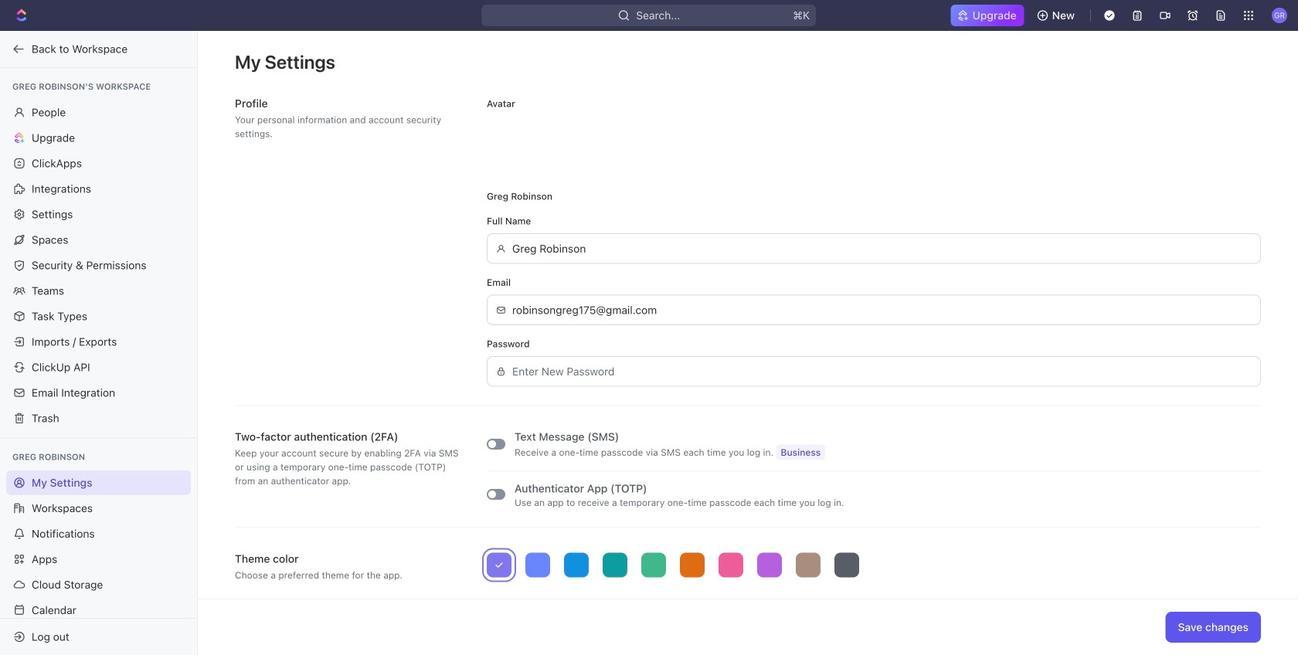 Task type: locate. For each thing, give the bounding box(es) containing it.
Enter New Password text field
[[512, 357, 1252, 386]]

3 option from the left
[[564, 553, 589, 578]]

available on business plans or higher element
[[776, 445, 825, 460]]

6 option from the left
[[680, 553, 705, 578]]

8 option from the left
[[757, 553, 782, 578]]

list box
[[487, 553, 1261, 578]]

Enter Username text field
[[512, 234, 1252, 263]]

option
[[487, 553, 512, 578], [526, 553, 550, 578], [564, 553, 589, 578], [603, 553, 628, 578], [641, 553, 666, 578], [680, 553, 705, 578], [719, 553, 743, 578], [757, 553, 782, 578], [796, 553, 821, 578], [835, 553, 859, 578]]

4 option from the left
[[603, 553, 628, 578]]

10 option from the left
[[835, 553, 859, 578]]

1 option from the left
[[487, 553, 512, 578]]



Task type: vqa. For each thing, say whether or not it's contained in the screenshot.
leftmost /
no



Task type: describe. For each thing, give the bounding box(es) containing it.
9 option from the left
[[796, 553, 821, 578]]

5 option from the left
[[641, 553, 666, 578]]

Enter Email text field
[[512, 296, 1252, 325]]

2 option from the left
[[526, 553, 550, 578]]

7 option from the left
[[719, 553, 743, 578]]



